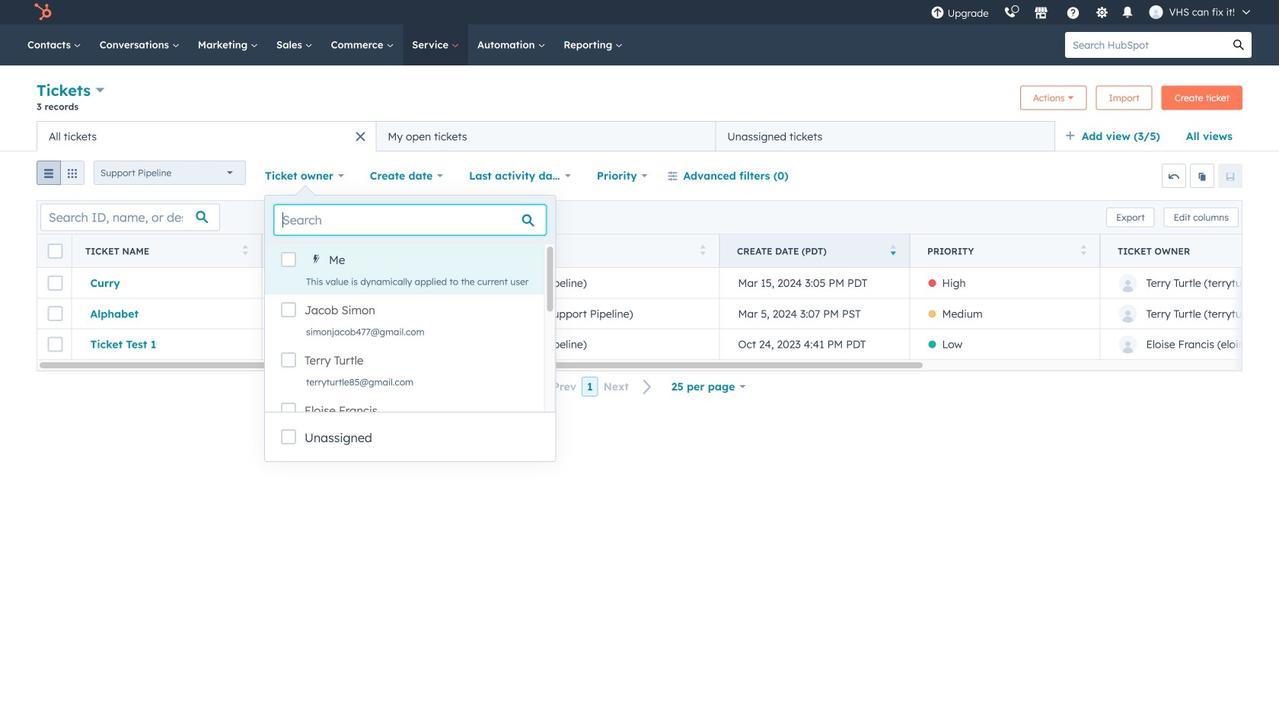 Task type: describe. For each thing, give the bounding box(es) containing it.
3 press to sort. image from the left
[[1081, 245, 1087, 255]]

descending sort. press to sort ascending. element
[[891, 245, 896, 258]]

marketplaces image
[[1035, 7, 1048, 21]]

1 press to sort. image from the left
[[243, 245, 248, 255]]

terry turtle image
[[1150, 5, 1163, 19]]

3 press to sort. element from the left
[[700, 245, 706, 258]]

descending sort. press to sort ascending. image
[[891, 245, 896, 255]]

Search search field
[[274, 205, 546, 235]]



Task type: vqa. For each thing, say whether or not it's contained in the screenshot.
2nd Press to sort. icon from the left
yes



Task type: locate. For each thing, give the bounding box(es) containing it.
Search HubSpot search field
[[1065, 32, 1226, 58]]

2 horizontal spatial press to sort. image
[[1081, 245, 1087, 255]]

pagination navigation
[[524, 377, 662, 397]]

1 press to sort. element from the left
[[243, 245, 248, 258]]

2 press to sort. element from the left
[[433, 245, 439, 258]]

list box
[[265, 244, 555, 445]]

2 press to sort. image from the left
[[700, 245, 706, 255]]

banner
[[37, 79, 1243, 121]]

0 horizontal spatial press to sort. image
[[243, 245, 248, 255]]

press to sort. image
[[243, 245, 248, 255], [700, 245, 706, 255], [1081, 245, 1087, 255]]

1 horizontal spatial press to sort. image
[[700, 245, 706, 255]]

press to sort. element
[[243, 245, 248, 258], [433, 245, 439, 258], [700, 245, 706, 258], [1081, 245, 1087, 258]]

Search ID, name, or description search field
[[40, 204, 220, 231]]

4 press to sort. element from the left
[[1081, 245, 1087, 258]]

menu
[[923, 0, 1261, 24]]

group
[[37, 161, 85, 191]]

press to sort. image
[[433, 245, 439, 255]]



